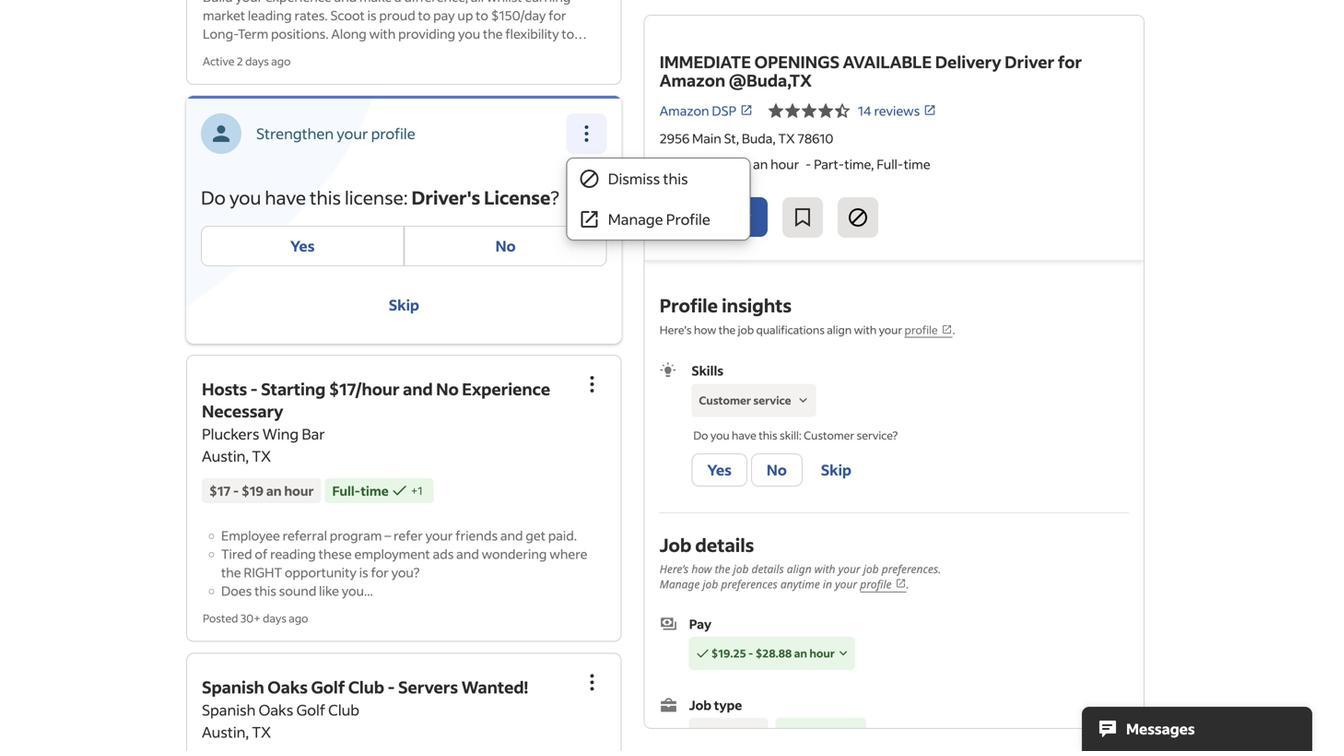 Task type: locate. For each thing, give the bounding box(es) containing it.
an down anytime
[[794, 647, 808, 661]]

necessary
[[202, 401, 283, 422]]

here's up skills
[[660, 323, 692, 337]]

yes for skill:
[[708, 461, 732, 479]]

hour for $17 - $19 an hour
[[284, 483, 314, 499]]

manage for manage job preferences anytime in your
[[660, 577, 700, 592]]

job down job details
[[734, 561, 749, 577]]

pay
[[433, 7, 455, 24]]

0 vertical spatial $19.25
[[660, 156, 699, 172]]

manage
[[608, 210, 664, 229], [660, 577, 700, 592]]

tx inside "spanish oaks golf club - servers wanted! spanish oaks golf club austin, tx"
[[252, 723, 271, 742]]

0 horizontal spatial full-
[[332, 483, 361, 499]]

0 horizontal spatial yes
[[290, 237, 315, 255]]

2 vertical spatial profile
[[861, 577, 892, 592]]

right
[[244, 564, 282, 581]]

$28.88 down st, in the right of the page
[[710, 156, 751, 172]]

no inside do you have this license: <b>driver's license</b>? group
[[496, 237, 516, 255]]

1 vertical spatial $19.25
[[712, 647, 747, 661]]

an right $19
[[266, 483, 282, 499]]

no button for driver's
[[404, 226, 607, 266]]

st,
[[724, 130, 740, 147]]

time inside 'button'
[[724, 728, 748, 742]]

proud
[[379, 7, 416, 24]]

1 horizontal spatial with
[[815, 561, 836, 577]]

yes inside do you have this license: <b>driver's license</b>? group
[[290, 237, 315, 255]]

0 horizontal spatial service
[[754, 393, 792, 407]]

2 vertical spatial full-
[[798, 728, 823, 742]]

part- down job type
[[697, 728, 724, 742]]

amazon up amazon dsp
[[660, 70, 726, 91]]

an for $17 - $19 an hour
[[266, 483, 282, 499]]

wanted!
[[462, 677, 528, 698]]

–
[[385, 527, 391, 544]]

. for profile insights
[[953, 323, 956, 337]]

0 horizontal spatial skip
[[389, 296, 419, 314]]

$19.25 for $19.25 - $28.88 an hour
[[712, 647, 747, 661]]

with inside build your experience and make a difference, all whilst earning market leading rates. scoot is proud to pay up to $150/day for long-term positions. along with providing you the flexibility to…
[[369, 25, 396, 42]]

ago for active 2 days ago
[[271, 54, 291, 68]]

no
[[496, 237, 516, 255], [436, 379, 459, 400], [767, 461, 787, 479]]

to down difference,
[[418, 7, 431, 24]]

have down strengthen
[[265, 185, 306, 209]]

14 reviews
[[858, 102, 920, 119]]

0 vertical spatial tx
[[779, 130, 795, 147]]

term
[[238, 25, 268, 42]]

1 vertical spatial hour
[[284, 483, 314, 499]]

full- up program
[[332, 483, 361, 499]]

amazon inside the immediate openings available delivery driver for amazon @buda,tx
[[660, 70, 726, 91]]

you for do you have this license:
[[229, 185, 261, 209]]

for inside 'employee referral program – refer your friends and get paid. tired of reading these employment ads and wondering where the right opportunity is for you? does this sound like you...'
[[371, 564, 389, 581]]

matches your preference image
[[393, 486, 407, 496]]

2 amazon from the top
[[660, 102, 710, 119]]

0 horizontal spatial align
[[787, 561, 812, 577]]

1 horizontal spatial part-
[[814, 156, 845, 172]]

0 vertical spatial an
[[753, 156, 768, 172]]

employment
[[355, 546, 430, 562]]

yes down the customer service on the right of page
[[708, 461, 732, 479]]

no left experience at the bottom of page
[[436, 379, 459, 400]]

0 vertical spatial amazon
[[660, 70, 726, 91]]

0 vertical spatial $28.88
[[710, 156, 751, 172]]

reading
[[270, 546, 316, 562]]

club down spanish oaks golf club - servers wanted! button in the left bottom of the page
[[328, 701, 360, 720]]

0 horizontal spatial part-
[[697, 728, 724, 742]]

oaks down spanish oaks golf club - servers wanted! button in the left bottom of the page
[[259, 701, 294, 720]]

hour down 'in'
[[810, 647, 835, 661]]

hour down buda,
[[771, 156, 800, 172]]

days
[[245, 54, 269, 68], [263, 611, 287, 626]]

1 horizontal spatial $19.25
[[712, 647, 747, 661]]

dsp
[[712, 102, 737, 119]]

$19.25 inside button
[[712, 647, 747, 661]]

1 vertical spatial with
[[854, 323, 877, 337]]

2 vertical spatial hour
[[810, 647, 835, 661]]

- for $19.25 - $28.88 an hour
[[749, 647, 754, 661]]

here's
[[660, 323, 692, 337], [660, 561, 689, 577]]

how
[[694, 323, 717, 337], [692, 561, 712, 577]]

tx for experience
[[252, 447, 271, 466]]

club left servers
[[348, 677, 384, 698]]

with right qualifications
[[854, 323, 877, 337]]

referral
[[283, 527, 327, 544]]

0 vertical spatial is
[[368, 7, 377, 24]]

customer up the skip button
[[804, 428, 855, 443]]

align for details
[[787, 561, 812, 577]]

the down $150/day
[[483, 25, 503, 42]]

austin, inside "spanish oaks golf club - servers wanted! spanish oaks golf club austin, tx"
[[202, 723, 249, 742]]

messages button
[[1083, 707, 1313, 751]]

1 horizontal spatial hour
[[771, 156, 800, 172]]

job left type
[[689, 697, 712, 714]]

profile link for profile insights
[[905, 323, 953, 338]]

profile insights
[[660, 293, 792, 317]]

0 horizontal spatial do
[[201, 185, 226, 209]]

bar
[[302, 425, 325, 444]]

details left 'in'
[[752, 561, 784, 577]]

profile
[[666, 210, 711, 229], [660, 293, 718, 317]]

- for hosts - starting $17/hour and no experience necessary pluckers wing bar austin, tx
[[250, 379, 258, 400]]

no for do you have this skill: customer service ?
[[767, 461, 787, 479]]

manage down "dismiss"
[[608, 210, 664, 229]]

0 vertical spatial spanish
[[202, 677, 264, 698]]

profile
[[371, 124, 416, 143], [905, 323, 938, 337], [861, 577, 892, 592]]

days right '30+'
[[263, 611, 287, 626]]

0 vertical spatial club
[[348, 677, 384, 698]]

2 vertical spatial an
[[794, 647, 808, 661]]

you down strengthen
[[229, 185, 261, 209]]

1 vertical spatial is
[[359, 564, 369, 581]]

2 horizontal spatial an
[[794, 647, 808, 661]]

the up does
[[221, 564, 241, 581]]

0 vertical spatial profile
[[666, 210, 711, 229]]

- inside button
[[749, 647, 754, 661]]

is down make
[[368, 7, 377, 24]]

1 vertical spatial oaks
[[259, 701, 294, 720]]

save this job image
[[792, 207, 814, 229]]

skip inside "link"
[[389, 296, 419, 314]]

1 horizontal spatial yes button
[[692, 454, 748, 487]]

. for here's how the job details align with your job preferences.
[[907, 577, 910, 592]]

yes button down the customer service on the right of page
[[692, 454, 748, 487]]

$19.25 down pay
[[712, 647, 747, 661]]

for down the earning
[[549, 7, 567, 24]]

2 horizontal spatial you
[[711, 428, 730, 443]]

1 vertical spatial no button
[[751, 454, 803, 487]]

full- right time,
[[877, 156, 904, 172]]

no down skill:
[[767, 461, 787, 479]]

1 vertical spatial service
[[857, 428, 893, 443]]

0 horizontal spatial $28.88
[[710, 156, 751, 172]]

posted
[[203, 611, 238, 626]]

no button
[[404, 226, 607, 266], [751, 454, 803, 487]]

how for here's how the job details align with your job preferences.
[[692, 561, 712, 577]]

align left 'in'
[[787, 561, 812, 577]]

is up 'you...'
[[359, 564, 369, 581]]

with down proud
[[369, 25, 396, 42]]

your inside 'employee referral program – refer your friends and get paid. tired of reading these employment ads and wondering where the right opportunity is for you? does this sound like you...'
[[426, 527, 453, 544]]

0 vertical spatial profile
[[371, 124, 416, 143]]

1 here's from the top
[[660, 323, 692, 337]]

$28.88 inside button
[[756, 647, 792, 661]]

no down "license"
[[496, 237, 516, 255]]

1 vertical spatial golf
[[297, 701, 325, 720]]

0 vertical spatial profile link
[[905, 323, 953, 338]]

and
[[334, 0, 357, 5], [403, 379, 433, 400], [501, 527, 523, 544], [457, 546, 479, 562]]

for down the employment
[[371, 564, 389, 581]]

1 horizontal spatial $28.88
[[756, 647, 792, 661]]

this inside 'employee referral program – refer your friends and get paid. tired of reading these employment ads and wondering where the right opportunity is for you? does this sound like you...'
[[255, 583, 277, 599]]

2 austin, from the top
[[202, 723, 249, 742]]

oaks down the posted 30+ days ago
[[268, 677, 308, 698]]

tx
[[779, 130, 795, 147], [252, 447, 271, 466], [252, 723, 271, 742]]

0 vertical spatial yes button
[[201, 226, 404, 266]]

2 horizontal spatial full-
[[877, 156, 904, 172]]

and right $17/hour
[[403, 379, 433, 400]]

2 horizontal spatial profile
[[905, 323, 938, 337]]

the
[[483, 25, 503, 42], [719, 323, 736, 337], [715, 561, 731, 577], [221, 564, 241, 581]]

manage inside menu item
[[608, 210, 664, 229]]

? for do you have this license: driver's license ?
[[551, 185, 560, 209]]

.
[[953, 323, 956, 337], [907, 577, 910, 592]]

delivery
[[936, 51, 1002, 72]]

$28.88 down "manage job preferences anytime in your"
[[756, 647, 792, 661]]

2956 main st, buda, tx 78610
[[660, 130, 834, 147]]

job down insights
[[738, 323, 754, 337]]

manage for manage profile
[[608, 210, 664, 229]]

2 vertical spatial with
[[815, 561, 836, 577]]

do for do you have this license:
[[201, 185, 226, 209]]

amazon dsp link
[[660, 101, 753, 121]]

do
[[201, 185, 226, 209], [694, 428, 709, 443]]

customer down skills
[[699, 393, 752, 407]]

hour for $19.25 - $28.88 an hour - part-time, full-time
[[771, 156, 800, 172]]

with right preferences
[[815, 561, 836, 577]]

1 austin, from the top
[[202, 447, 249, 466]]

for inside build your experience and make a difference, all whilst earning market leading rates. scoot is proud to pay up to $150/day for long-term positions. along with providing you the flexibility to…
[[549, 7, 567, 24]]

0 horizontal spatial for
[[371, 564, 389, 581]]

you for do you have this skill:
[[711, 428, 730, 443]]

0 vertical spatial skip
[[389, 296, 419, 314]]

2 vertical spatial you
[[711, 428, 730, 443]]

wing
[[263, 425, 299, 444]]

0 vertical spatial for
[[549, 7, 567, 24]]

austin, for necessary
[[202, 447, 249, 466]]

0 horizontal spatial an
[[266, 483, 282, 499]]

days right 2
[[245, 54, 269, 68]]

skip down do you have this skill: customer service ? at the right bottom
[[821, 461, 852, 479]]

0 horizontal spatial hour
[[284, 483, 314, 499]]

1 vertical spatial yes button
[[692, 454, 748, 487]]

1 horizontal spatial for
[[549, 7, 567, 24]]

2 vertical spatial for
[[371, 564, 389, 581]]

job actions menu is collapsed image
[[582, 373, 604, 396], [582, 672, 604, 694]]

$28.88 for $19.25 - $28.88 an hour - part-time, full-time
[[710, 156, 751, 172]]

this left license:
[[310, 185, 341, 209]]

$19.25 down 2956
[[660, 156, 699, 172]]

1 amazon from the top
[[660, 70, 726, 91]]

ago down positions. at top
[[271, 54, 291, 68]]

skip down do you have this license: <b>driver's license</b>? group
[[389, 296, 419, 314]]

1 vertical spatial job actions menu is collapsed image
[[582, 672, 604, 694]]

service inside button
[[754, 393, 792, 407]]

for inside the immediate openings available delivery driver for amazon @buda,tx
[[1058, 51, 1083, 72]]

78610
[[798, 130, 834, 147]]

ago down sound
[[289, 611, 308, 626]]

earning
[[525, 0, 571, 5]]

how down job details
[[692, 561, 712, 577]]

this down 2956
[[663, 169, 688, 188]]

1 vertical spatial full-time
[[798, 728, 847, 742]]

to…
[[562, 25, 587, 42]]

1 vertical spatial tx
[[252, 447, 271, 466]]

here's down job details
[[660, 561, 689, 577]]

hour up referral
[[284, 483, 314, 499]]

yes
[[290, 237, 315, 255], [708, 461, 732, 479]]

up
[[458, 7, 473, 24]]

no button down "license"
[[404, 226, 607, 266]]

0 horizontal spatial no button
[[404, 226, 607, 266]]

0 vertical spatial here's
[[660, 323, 692, 337]]

skip inside button
[[821, 461, 852, 479]]

skip link
[[201, 281, 607, 329]]

apply now button
[[660, 197, 768, 237]]

0 horizontal spatial with
[[369, 25, 396, 42]]

reviews
[[875, 102, 920, 119]]

these
[[319, 546, 352, 562]]

days for 2
[[245, 54, 269, 68]]

wondering
[[482, 546, 547, 562]]

0 vertical spatial no button
[[404, 226, 607, 266]]

0 vertical spatial with
[[369, 25, 396, 42]]

hour for $19.25 - $28.88 an hour
[[810, 647, 835, 661]]

1 to from the left
[[418, 7, 431, 24]]

1 vertical spatial ?
[[893, 428, 898, 443]]

1 vertical spatial no
[[436, 379, 459, 400]]

no inside hosts - starting $17/hour and no experience necessary pluckers wing bar austin, tx
[[436, 379, 459, 400]]

service up the skip button
[[857, 428, 893, 443]]

align
[[827, 323, 852, 337], [787, 561, 812, 577]]

skip
[[389, 296, 419, 314], [821, 461, 852, 479]]

1 spanish from the top
[[202, 677, 264, 698]]

1 vertical spatial part-
[[697, 728, 724, 742]]

with
[[369, 25, 396, 42], [854, 323, 877, 337], [815, 561, 836, 577]]

to down all
[[476, 7, 489, 24]]

1 horizontal spatial to
[[476, 7, 489, 24]]

club
[[348, 677, 384, 698], [328, 701, 360, 720]]

along
[[331, 25, 367, 42]]

part- down 78610
[[814, 156, 845, 172]]

0 vertical spatial do
[[201, 185, 226, 209]]

1 vertical spatial job
[[689, 697, 712, 714]]

1 horizontal spatial ?
[[893, 428, 898, 443]]

1 vertical spatial profile
[[905, 323, 938, 337]]

here's for here's how the job details align with your job preferences.
[[660, 561, 689, 577]]

an down buda,
[[753, 156, 768, 172]]

amazon up 2956
[[660, 102, 710, 119]]

1 vertical spatial align
[[787, 561, 812, 577]]

1 vertical spatial amazon
[[660, 102, 710, 119]]

part-
[[814, 156, 845, 172], [697, 728, 724, 742]]

0 horizontal spatial no
[[436, 379, 459, 400]]

0 vertical spatial no
[[496, 237, 516, 255]]

2 horizontal spatial no
[[767, 461, 787, 479]]

you...
[[342, 583, 373, 599]]

4.4 out of 5 stars. link to 14 company reviews (opens in a new tab) image
[[768, 100, 851, 122]]

details up preferences
[[696, 533, 755, 557]]

0 vertical spatial ago
[[271, 54, 291, 68]]

- inside hosts - starting $17/hour and no experience necessary pluckers wing bar austin, tx
[[250, 379, 258, 400]]

full- right part-time 'button'
[[798, 728, 823, 742]]

0 vertical spatial job
[[660, 533, 692, 557]]

for
[[549, 7, 567, 24], [1058, 51, 1083, 72], [371, 564, 389, 581]]

and up wondering
[[501, 527, 523, 544]]

0 horizontal spatial to
[[418, 7, 431, 24]]

1 horizontal spatial full-time
[[798, 728, 847, 742]]

pay
[[689, 616, 712, 633]]

have down the customer service on the right of page
[[732, 428, 757, 443]]

hour inside button
[[810, 647, 835, 661]]

an inside button
[[794, 647, 808, 661]]

service left missing qualification icon
[[754, 393, 792, 407]]

tx for wanted!
[[252, 723, 271, 742]]

you?
[[391, 564, 420, 581]]

1 horizontal spatial align
[[827, 323, 852, 337]]

manage up pay
[[660, 577, 700, 592]]

job actions menu is collapsed image for austin, tx
[[582, 672, 604, 694]]

1 horizontal spatial skip
[[821, 461, 852, 479]]

-
[[702, 156, 707, 172], [806, 156, 812, 172], [250, 379, 258, 400], [233, 483, 239, 499], [749, 647, 754, 661], [388, 677, 395, 698]]

for right the 'driver'
[[1058, 51, 1083, 72]]

0 horizontal spatial full-time
[[332, 483, 389, 499]]

2 job actions menu is collapsed image from the top
[[582, 672, 604, 694]]

$19.25 - $28.88 an hour
[[712, 647, 835, 661]]

in
[[823, 577, 833, 592]]

time
[[904, 156, 931, 172], [361, 483, 389, 499], [724, 728, 748, 742], [822, 728, 847, 742]]

yes down the do you have this license: driver's license ?
[[290, 237, 315, 255]]

0 horizontal spatial $19.25
[[660, 156, 699, 172]]

1 horizontal spatial no button
[[751, 454, 803, 487]]

tx inside hosts - starting $17/hour and no experience necessary pluckers wing bar austin, tx
[[252, 447, 271, 466]]

job up pay
[[660, 533, 692, 557]]

time,
[[845, 156, 875, 172]]

yes button down license:
[[201, 226, 404, 266]]

job for job type
[[689, 697, 712, 714]]

you down the customer service on the right of page
[[711, 428, 730, 443]]

0 horizontal spatial customer
[[699, 393, 752, 407]]

is inside build your experience and make a difference, all whilst earning market leading rates. scoot is proud to pay up to $150/day for long-term positions. along with providing you the flexibility to…
[[368, 7, 377, 24]]

1 vertical spatial yes
[[708, 461, 732, 479]]

how down profile insights
[[694, 323, 717, 337]]

do for do you have this skill:
[[694, 428, 709, 443]]

0 vertical spatial manage
[[608, 210, 664, 229]]

this down the right
[[255, 583, 277, 599]]

14
[[858, 102, 872, 119]]

0 vertical spatial job actions menu is collapsed image
[[582, 373, 604, 396]]

you
[[458, 25, 481, 42], [229, 185, 261, 209], [711, 428, 730, 443]]

full-time inside button
[[798, 728, 847, 742]]

1 vertical spatial have
[[732, 428, 757, 443]]

license:
[[345, 185, 408, 209]]

1 vertical spatial do
[[694, 428, 709, 443]]

customer inside customer service button
[[699, 393, 752, 407]]

customer service button
[[692, 384, 816, 417]]

you down up on the top left of page
[[458, 25, 481, 42]]

market
[[203, 7, 245, 24]]

2 vertical spatial no
[[767, 461, 787, 479]]

0 vertical spatial ?
[[551, 185, 560, 209]]

profile for here's how the job details align with your job preferences.
[[861, 577, 892, 592]]

1 vertical spatial club
[[328, 701, 360, 720]]

do you have this skill: customer service ?
[[694, 428, 898, 443]]

2 here's from the top
[[660, 561, 689, 577]]

service
[[754, 393, 792, 407], [857, 428, 893, 443]]

align right qualifications
[[827, 323, 852, 337]]

no button down skill:
[[751, 454, 803, 487]]

the down job details
[[715, 561, 731, 577]]

skip button
[[807, 454, 867, 487]]

this left skill:
[[759, 428, 778, 443]]

$28.88
[[710, 156, 751, 172], [756, 647, 792, 661]]

1 job actions menu is collapsed image from the top
[[582, 373, 604, 396]]

0 vertical spatial you
[[458, 25, 481, 42]]

- for $19.25 - $28.88 an hour - part-time, full-time
[[702, 156, 707, 172]]

ago for posted 30+ days ago
[[289, 611, 308, 626]]

1 vertical spatial profile link
[[861, 577, 907, 593]]

profile inside menu item
[[666, 210, 711, 229]]

austin, for spanish
[[202, 723, 249, 742]]

pluckers
[[202, 425, 260, 444]]

here's for here's how the job qualifications align with your
[[660, 323, 692, 337]]

0 horizontal spatial ?
[[551, 185, 560, 209]]

austin, inside hosts - starting $17/hour and no experience necessary pluckers wing bar austin, tx
[[202, 447, 249, 466]]

2 horizontal spatial hour
[[810, 647, 835, 661]]

hour
[[771, 156, 800, 172], [284, 483, 314, 499], [810, 647, 835, 661]]

0 vertical spatial align
[[827, 323, 852, 337]]

job actions menu is collapsed image for posted 30+ days ago
[[582, 373, 604, 396]]

and up scoot
[[334, 0, 357, 5]]

1 horizontal spatial you
[[458, 25, 481, 42]]



Task type: describe. For each thing, give the bounding box(es) containing it.
manage profile menu item
[[568, 199, 750, 240]]

the inside 'employee referral program – refer your friends and get paid. tired of reading these employment ads and wondering where the right opportunity is for you? does this sound like you...'
[[221, 564, 241, 581]]

profile for profile insights
[[905, 323, 938, 337]]

skip for the skip button
[[821, 461, 852, 479]]

not interested image
[[848, 207, 870, 229]]

part- inside 'button'
[[697, 728, 724, 742]]

$28.88 for $19.25 - $28.88 an hour
[[756, 647, 792, 661]]

do you have this license: <b>driver's license</b>? group
[[201, 226, 607, 266]]

1 vertical spatial full-
[[332, 483, 361, 499]]

amazon dsp
[[660, 102, 737, 119]]

experience
[[462, 379, 551, 400]]

flexibility
[[506, 25, 559, 42]]

and down friends
[[457, 546, 479, 562]]

2
[[237, 54, 243, 68]]

manage profile
[[608, 210, 711, 229]]

where
[[550, 546, 588, 562]]

and inside build your experience and make a difference, all whilst earning market leading rates. scoot is proud to pay up to $150/day for long-term positions. along with providing you the flexibility to…
[[334, 0, 357, 5]]

2 spanish from the top
[[202, 701, 256, 720]]

experience
[[266, 0, 332, 5]]

you inside build your experience and make a difference, all whilst earning market leading rates. scoot is proud to pay up to $150/day for long-term positions. along with providing you the flexibility to…
[[458, 25, 481, 42]]

paid.
[[548, 527, 577, 544]]

$19.25 - $28.88 an hour button
[[689, 637, 856, 671]]

non job content: strengthen your profile menu actions image
[[576, 123, 598, 145]]

insights
[[722, 293, 792, 317]]

an for $19.25 - $28.88 an hour
[[794, 647, 808, 661]]

- inside "spanish oaks golf club - servers wanted! spanish oaks golf club austin, tx"
[[388, 677, 395, 698]]

dismiss
[[608, 169, 660, 188]]

dismiss this
[[608, 169, 688, 188]]

1 vertical spatial customer
[[804, 428, 855, 443]]

and inside hosts - starting $17/hour and no experience necessary pluckers wing bar austin, tx
[[403, 379, 433, 400]]

does
[[221, 583, 252, 599]]

yes for license:
[[290, 237, 315, 255]]

job details
[[660, 533, 755, 557]]

1 vertical spatial details
[[752, 561, 784, 577]]

driver
[[1005, 51, 1055, 72]]

have for license:
[[265, 185, 306, 209]]

hosts - starting $17/hour and no experience necessary pluckers wing bar austin, tx
[[202, 379, 551, 466]]

positions.
[[271, 25, 329, 42]]

is inside 'employee referral program – refer your friends and get paid. tired of reading these employment ads and wondering where the right opportunity is for you? does this sound like you...'
[[359, 564, 369, 581]]

active 2 days ago
[[203, 54, 291, 68]]

posted 30+ days ago
[[203, 611, 308, 626]]

job type
[[689, 697, 743, 714]]

this inside menu item
[[663, 169, 688, 188]]

openings
[[755, 51, 840, 72]]

job for job details
[[660, 533, 692, 557]]

missing qualification image
[[795, 392, 812, 409]]

get
[[526, 527, 546, 544]]

1 horizontal spatial service
[[857, 428, 893, 443]]

driver's
[[412, 185, 481, 209]]

how for here's how the job qualifications align with your
[[694, 323, 717, 337]]

+ 1
[[411, 484, 423, 498]]

full- inside full-time button
[[798, 728, 823, 742]]

job left preferences
[[703, 577, 719, 592]]

preferences
[[721, 577, 778, 592]]

full-time button
[[776, 718, 867, 751]]

$19.25 for $19.25 - $28.88 an hour - part-time, full-time
[[660, 156, 699, 172]]

skills
[[692, 362, 724, 379]]

like
[[319, 583, 339, 599]]

the inside build your experience and make a difference, all whilst earning market leading rates. scoot is proud to pay up to $150/day for long-term positions. along with providing you the flexibility to…
[[483, 25, 503, 42]]

available
[[843, 51, 932, 72]]

hosts
[[202, 379, 247, 400]]

customer service
[[699, 393, 792, 407]]

an for $19.25 - $28.88 an hour - part-time, full-time
[[753, 156, 768, 172]]

0 vertical spatial golf
[[311, 677, 345, 698]]

long-
[[203, 25, 238, 42]]

opportunity
[[285, 564, 357, 581]]

difference,
[[404, 0, 468, 5]]

skip for skip "link" on the top left
[[389, 296, 419, 314]]

strengthen your profile
[[256, 124, 416, 143]]

no for do you have this license: driver's license ?
[[496, 237, 516, 255]]

make
[[360, 0, 392, 5]]

the down profile insights
[[719, 323, 736, 337]]

with for here's how the job qualifications align with your
[[854, 323, 877, 337]]

$19.25 - $28.88 an hour - part-time, full-time
[[660, 156, 931, 172]]

profile link for here's how the job details align with your job preferences.
[[861, 577, 907, 593]]

of
[[255, 546, 268, 562]]

build
[[203, 0, 233, 5]]

here's how the job qualifications align with your
[[660, 323, 905, 337]]

do you have this license: driver's license ?
[[201, 185, 560, 209]]

days for 30+
[[263, 611, 287, 626]]

immediate openings available delivery driver for amazon @buda,tx
[[660, 51, 1083, 91]]

program
[[330, 527, 382, 544]]

yes button for license:
[[201, 226, 404, 266]]

$17
[[209, 483, 231, 499]]

time inside button
[[822, 728, 847, 742]]

progress progress bar
[[186, 96, 622, 99]]

starting
[[261, 379, 326, 400]]

main
[[693, 130, 722, 147]]

license
[[484, 185, 551, 209]]

part-time button
[[689, 718, 769, 751]]

employee referral program – refer your friends and get paid. tired of reading these employment ads and wondering where the right opportunity is for you? does this sound like you...
[[221, 527, 588, 599]]

sound
[[279, 583, 317, 599]]

hosts - starting $17/hour and no experience necessary button
[[202, 379, 551, 422]]

build your experience and make a difference, all whilst earning market leading rates. scoot is proud to pay up to $150/day for long-term positions. along with providing you the flexibility to…
[[203, 0, 587, 42]]

all
[[471, 0, 484, 5]]

refer
[[394, 527, 423, 544]]

immediate
[[660, 51, 752, 72]]

0 vertical spatial full-time
[[332, 483, 389, 499]]

job left preferences.
[[864, 561, 879, 577]]

yes button for skill:
[[692, 454, 748, 487]]

0 vertical spatial full-
[[877, 156, 904, 172]]

apply
[[677, 207, 718, 226]]

align for qualifications
[[827, 323, 852, 337]]

- for $17 - $19 an hour
[[233, 483, 239, 499]]

no button for customer
[[751, 454, 803, 487]]

have for skill:
[[732, 428, 757, 443]]

+
[[411, 484, 418, 498]]

2 to from the left
[[476, 7, 489, 24]]

friends
[[456, 527, 498, 544]]

your inside build your experience and make a difference, all whilst earning market leading rates. scoot is proud to pay up to $150/day for long-term positions. along with providing you the flexibility to…
[[236, 0, 263, 5]]

1 vertical spatial profile
[[660, 293, 718, 317]]

0 vertical spatial oaks
[[268, 677, 308, 698]]

0 vertical spatial details
[[696, 533, 755, 557]]

14 reviews link
[[858, 102, 937, 119]]

@buda,tx
[[729, 70, 812, 91]]

skill:
[[780, 428, 802, 443]]

spanish oaks golf club - servers wanted! spanish oaks golf club austin, tx
[[202, 677, 528, 742]]

$17/hour
[[329, 379, 400, 400]]

with for here's how the job details align with your job preferences.
[[815, 561, 836, 577]]

$19
[[242, 483, 264, 499]]

providing
[[398, 25, 456, 42]]

leading
[[248, 7, 292, 24]]

now
[[721, 207, 752, 226]]

apply now
[[677, 207, 752, 226]]

a
[[395, 0, 402, 5]]

? for do you have this skill: customer service ?
[[893, 428, 898, 443]]

active
[[203, 54, 235, 68]]

dismiss this menu item
[[568, 159, 750, 199]]

type
[[714, 697, 743, 714]]

part-time
[[697, 728, 748, 742]]

1
[[418, 484, 423, 498]]



Task type: vqa. For each thing, say whether or not it's contained in the screenshot.
York,
no



